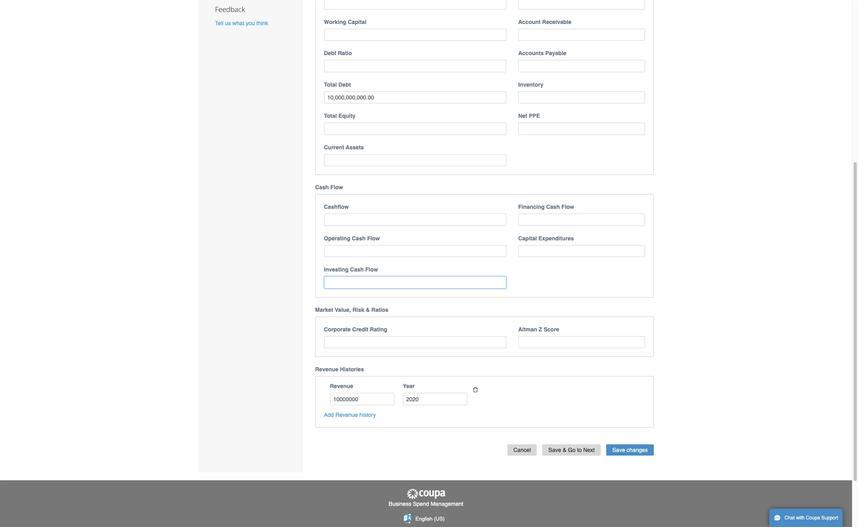 Task type: describe. For each thing, give the bounding box(es) containing it.
feedback
[[215, 5, 245, 14]]

credit
[[352, 327, 368, 333]]

flow up cashflow
[[330, 184, 343, 191]]

add revenue history
[[324, 412, 376, 418]]

(us)
[[434, 516, 445, 522]]

add
[[324, 412, 334, 418]]

z
[[539, 327, 542, 333]]

ratio
[[338, 50, 352, 57]]

Current Assets text field
[[324, 154, 506, 166]]

chat
[[785, 516, 795, 521]]

capital expenditures
[[518, 235, 574, 242]]

flow for investing cash flow
[[365, 267, 378, 273]]

financing
[[518, 204, 545, 210]]

flow for financing cash flow
[[562, 204, 574, 210]]

Total Debt text field
[[324, 91, 506, 104]]

Year text field
[[403, 393, 467, 406]]

operating cash flow
[[324, 235, 380, 242]]

0 horizontal spatial capital
[[348, 19, 366, 25]]

Debt Ratio text field
[[324, 60, 506, 72]]

english (us)
[[416, 516, 445, 522]]

payable
[[545, 50, 567, 57]]

business
[[389, 501, 411, 508]]

Revenue text field
[[330, 393, 394, 406]]

Capital Expenditures text field
[[518, 245, 645, 258]]

save & go to next
[[549, 447, 595, 454]]

value,
[[335, 307, 351, 313]]

Inventory text field
[[518, 91, 645, 104]]

tell us what you think button
[[215, 19, 268, 27]]

save changes
[[612, 447, 648, 454]]

Corporate Credit Rating text field
[[324, 337, 506, 349]]

Other Liabilities text field
[[518, 0, 645, 10]]

next
[[583, 447, 595, 454]]

Cashflow text field
[[324, 214, 506, 226]]

cash flow
[[315, 184, 343, 191]]

what
[[232, 20, 244, 26]]

support
[[822, 516, 838, 521]]

working
[[324, 19, 346, 25]]

receivable
[[542, 19, 572, 25]]

corporate credit rating
[[324, 327, 387, 333]]

Accounts Payable text field
[[518, 60, 645, 72]]

history
[[359, 412, 376, 418]]

total for total equity
[[324, 113, 337, 119]]

& inside button
[[563, 447, 567, 454]]

1 vertical spatial capital
[[518, 235, 537, 242]]

revenue inside button
[[335, 412, 358, 418]]

rating
[[370, 327, 387, 333]]

account
[[518, 19, 541, 25]]

think
[[256, 20, 268, 26]]

chat with coupa support button
[[769, 509, 843, 528]]

0 vertical spatial debt
[[324, 50, 336, 57]]

current
[[324, 144, 344, 151]]

debt ratio
[[324, 50, 352, 57]]

you
[[246, 20, 255, 26]]

investing
[[324, 267, 349, 273]]

ratios
[[371, 307, 389, 313]]

save & go to next button
[[543, 445, 601, 456]]

tell
[[215, 20, 223, 26]]

flow for operating cash flow
[[367, 235, 380, 242]]

revenue for revenue
[[330, 383, 353, 390]]

cancel
[[514, 447, 531, 454]]

corporate
[[324, 327, 351, 333]]

changes
[[627, 447, 648, 454]]

market
[[315, 307, 333, 313]]

altman
[[518, 327, 537, 333]]

save for save changes
[[612, 447, 625, 454]]



Task type: locate. For each thing, give the bounding box(es) containing it.
ppe
[[529, 113, 540, 119]]

debt down the ratio
[[338, 81, 351, 88]]

spend
[[413, 501, 429, 508]]

chat with coupa support
[[785, 516, 838, 521]]

flow up financing cash flow text box at the top right of page
[[562, 204, 574, 210]]

Total Equity text field
[[324, 123, 506, 135]]

to
[[577, 447, 582, 454]]

1 total from the top
[[324, 81, 337, 88]]

0 vertical spatial &
[[366, 307, 370, 313]]

accounts
[[518, 50, 544, 57]]

0 vertical spatial capital
[[348, 19, 366, 25]]

0 vertical spatial revenue
[[315, 367, 339, 373]]

& right risk
[[366, 307, 370, 313]]

Net PPE text field
[[518, 123, 645, 135]]

account receivable
[[518, 19, 572, 25]]

Working Capital text field
[[324, 29, 506, 41]]

0 vertical spatial total
[[324, 81, 337, 88]]

management
[[431, 501, 463, 508]]

financing cash flow
[[518, 204, 574, 210]]

1 horizontal spatial capital
[[518, 235, 537, 242]]

Financing Cash Flow text field
[[518, 214, 645, 226]]

Altman Z Score text field
[[518, 337, 645, 349]]

1 horizontal spatial debt
[[338, 81, 351, 88]]

save inside button
[[549, 447, 561, 454]]

1 vertical spatial &
[[563, 447, 567, 454]]

save left "changes" at right bottom
[[612, 447, 625, 454]]

revenue
[[315, 367, 339, 373], [330, 383, 353, 390], [335, 412, 358, 418]]

1 horizontal spatial save
[[612, 447, 625, 454]]

revenue histories
[[315, 367, 364, 373]]

1 vertical spatial revenue
[[330, 383, 353, 390]]

debt
[[324, 50, 336, 57], [338, 81, 351, 88]]

capital
[[348, 19, 366, 25], [518, 235, 537, 242]]

0 horizontal spatial &
[[366, 307, 370, 313]]

expenditures
[[539, 235, 574, 242]]

net ppe
[[518, 113, 540, 119]]

tell us what you think
[[215, 20, 268, 26]]

year
[[403, 383, 415, 390]]

1 vertical spatial total
[[324, 113, 337, 119]]

& left go
[[563, 447, 567, 454]]

capital left expenditures
[[518, 235, 537, 242]]

cash up cashflow
[[315, 184, 329, 191]]

coupa
[[806, 516, 820, 521]]

total left equity
[[324, 113, 337, 119]]

histories
[[340, 367, 364, 373]]

working capital
[[324, 19, 366, 25]]

flow
[[330, 184, 343, 191], [562, 204, 574, 210], [367, 235, 380, 242], [365, 267, 378, 273]]

accounts payable
[[518, 50, 567, 57]]

Total Assets text field
[[324, 0, 506, 10]]

1 vertical spatial debt
[[338, 81, 351, 88]]

cash for operating cash flow
[[352, 235, 366, 242]]

market value, risk & ratios
[[315, 307, 389, 313]]

1 horizontal spatial &
[[563, 447, 567, 454]]

cash right the financing
[[546, 204, 560, 210]]

cash
[[315, 184, 329, 191], [546, 204, 560, 210], [352, 235, 366, 242], [350, 267, 364, 273]]

cashflow
[[324, 204, 349, 210]]

flow right the operating
[[367, 235, 380, 242]]

revenue left histories at the left of page
[[315, 367, 339, 373]]

total debt
[[324, 81, 351, 88]]

score
[[544, 327, 559, 333]]

save inside "button"
[[612, 447, 625, 454]]

business spend management
[[389, 501, 463, 508]]

revenue right add
[[335, 412, 358, 418]]

flow right 'investing'
[[365, 267, 378, 273]]

total
[[324, 81, 337, 88], [324, 113, 337, 119]]

save left go
[[549, 447, 561, 454]]

save for save & go to next
[[549, 447, 561, 454]]

inventory
[[518, 81, 544, 88]]

cash for investing cash flow
[[350, 267, 364, 273]]

add revenue history button
[[324, 411, 376, 419]]

net
[[518, 113, 527, 119]]

english
[[416, 516, 433, 522]]

2 save from the left
[[612, 447, 625, 454]]

operating
[[324, 235, 350, 242]]

cash for financing cash flow
[[546, 204, 560, 210]]

cash right the operating
[[352, 235, 366, 242]]

total down debt ratio
[[324, 81, 337, 88]]

save
[[549, 447, 561, 454], [612, 447, 625, 454]]

equity
[[338, 113, 356, 119]]

1 save from the left
[[549, 447, 561, 454]]

capital right working
[[348, 19, 366, 25]]

revenue for revenue histories
[[315, 367, 339, 373]]

risk
[[353, 307, 364, 313]]

us
[[225, 20, 231, 26]]

debt left the ratio
[[324, 50, 336, 57]]

revenue down revenue histories
[[330, 383, 353, 390]]

0 horizontal spatial save
[[549, 447, 561, 454]]

Account Receivable text field
[[518, 29, 645, 41]]

total equity
[[324, 113, 356, 119]]

total for total debt
[[324, 81, 337, 88]]

coupa supplier portal image
[[406, 489, 446, 500]]

investing cash flow
[[324, 267, 378, 273]]

Investing Cash Flow text field
[[324, 277, 506, 289]]

2 vertical spatial revenue
[[335, 412, 358, 418]]

save changes button
[[607, 445, 654, 456]]

current assets
[[324, 144, 364, 151]]

cancel link
[[508, 445, 537, 456]]

0 horizontal spatial debt
[[324, 50, 336, 57]]

2 total from the top
[[324, 113, 337, 119]]

&
[[366, 307, 370, 313], [563, 447, 567, 454]]

Operating Cash Flow text field
[[324, 245, 506, 258]]

go
[[568, 447, 576, 454]]

altman z score
[[518, 327, 559, 333]]

cash right 'investing'
[[350, 267, 364, 273]]

assets
[[346, 144, 364, 151]]

with
[[796, 516, 805, 521]]



Task type: vqa. For each thing, say whether or not it's contained in the screenshot.
save & go to next
yes



